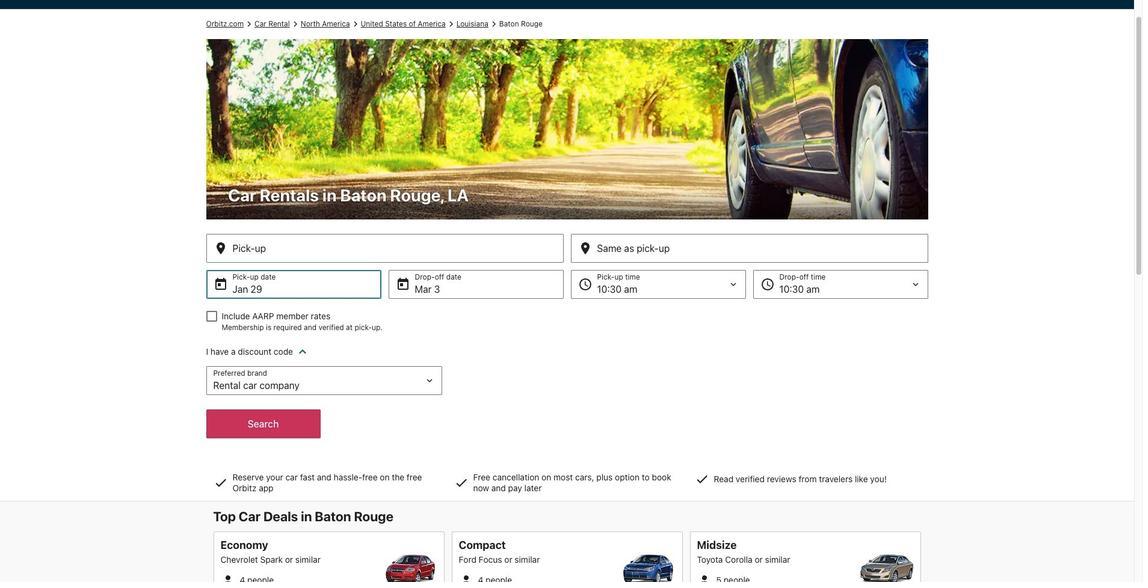 Task type: locate. For each thing, give the bounding box(es) containing it.
small image for toyota corolla image
[[697, 574, 712, 583]]

4 directional image from the left
[[489, 19, 499, 29]]

directional image
[[244, 19, 255, 29], [290, 19, 301, 29], [350, 19, 361, 29], [489, 19, 499, 29]]

2 horizontal spatial small image
[[697, 574, 712, 583]]

small image for ford focus image
[[459, 574, 473, 583]]

small image
[[221, 574, 235, 583], [459, 574, 473, 583], [697, 574, 712, 583]]

1 small image from the left
[[221, 574, 235, 583]]

2 small image from the left
[[459, 574, 473, 583]]

1 horizontal spatial small image
[[459, 574, 473, 583]]

2 directional image from the left
[[290, 19, 301, 29]]

3 directional image from the left
[[350, 19, 361, 29]]

breadcrumbs region
[[0, 9, 1135, 502]]

main content
[[0, 9, 1135, 583]]

toyota corolla image
[[860, 555, 914, 583]]

0 horizontal spatial small image
[[221, 574, 235, 583]]

1 directional image from the left
[[244, 19, 255, 29]]

3 small image from the left
[[697, 574, 712, 583]]



Task type: vqa. For each thing, say whether or not it's contained in the screenshot.
main content
yes



Task type: describe. For each thing, give the bounding box(es) containing it.
small image for chevrolet spark image
[[221, 574, 235, 583]]

chevrolet spark image
[[383, 555, 437, 583]]

ford focus image
[[621, 555, 676, 583]]

active image
[[296, 345, 310, 359]]

directional image
[[446, 19, 457, 29]]



